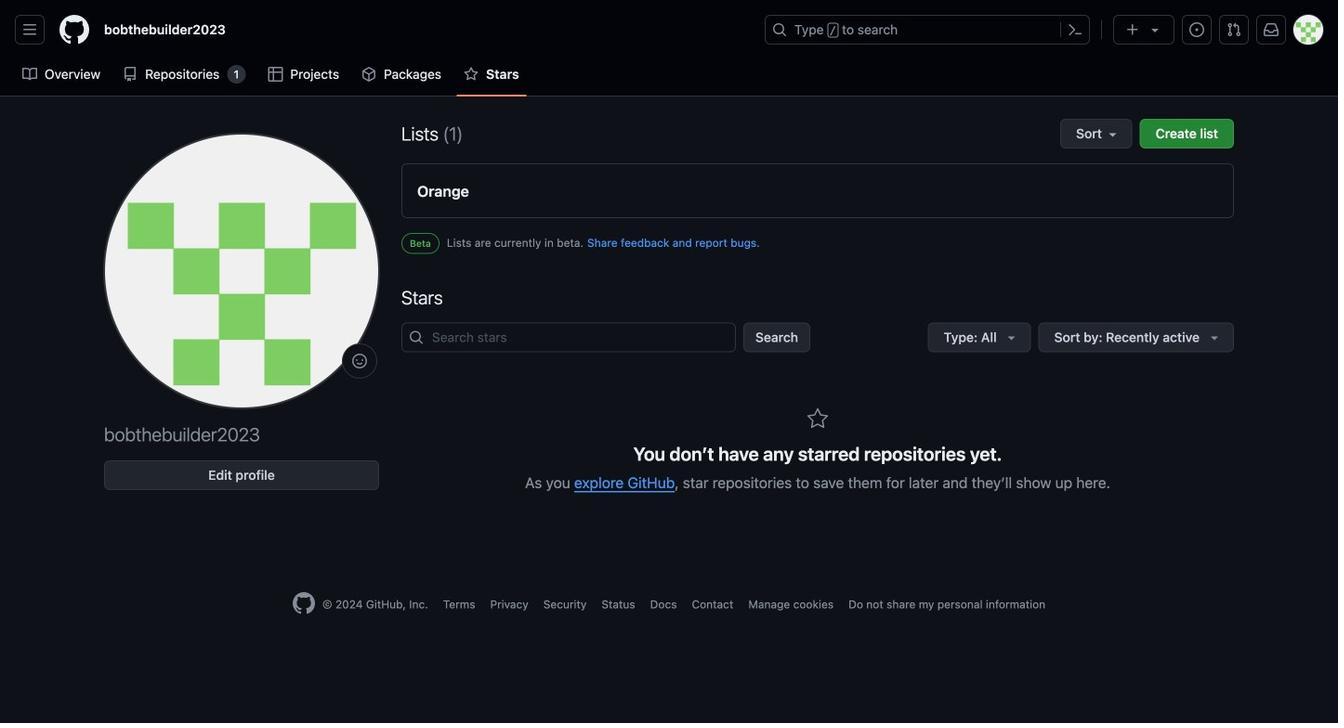 Task type: vqa. For each thing, say whether or not it's contained in the screenshot.
rightmost triangle down icon
yes



Task type: locate. For each thing, give the bounding box(es) containing it.
triangle down image
[[1148, 22, 1163, 37], [1004, 330, 1019, 345], [1207, 330, 1222, 345]]

0 horizontal spatial triangle down image
[[1004, 330, 1019, 345]]

command palette image
[[1068, 22, 1083, 37]]

change your avatar image
[[104, 134, 379, 409]]

notifications image
[[1264, 22, 1279, 37]]

search image
[[409, 330, 424, 345]]

star image
[[464, 67, 479, 82]]

feature release label: beta element
[[401, 233, 439, 254]]

2 horizontal spatial triangle down image
[[1207, 330, 1222, 345]]

homepage image
[[59, 15, 89, 45]]

plus image
[[1125, 22, 1140, 37]]

package image
[[362, 67, 376, 82]]



Task type: describe. For each thing, give the bounding box(es) containing it.
star image
[[807, 408, 829, 431]]

issue opened image
[[1190, 22, 1204, 37]]

smiley image
[[352, 354, 367, 369]]

1 horizontal spatial triangle down image
[[1148, 22, 1163, 37]]

repo image
[[123, 67, 138, 82]]

book image
[[22, 67, 37, 82]]

git pull request image
[[1227, 22, 1242, 37]]

homepage image
[[293, 593, 315, 615]]

Search stars search field
[[401, 323, 736, 353]]

table image
[[268, 67, 283, 82]]



